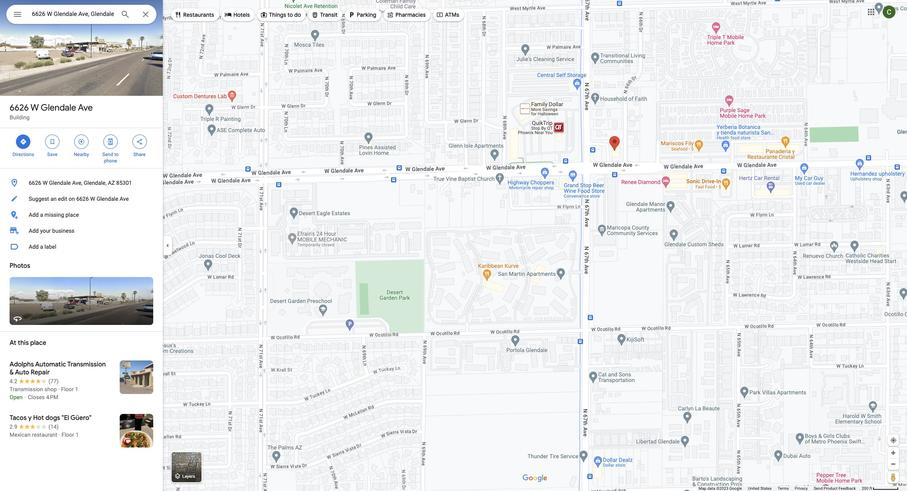 Task type: vqa. For each thing, say whether or not it's contained in the screenshot.
Delta at the left bottom of the page
no



Task type: locate. For each thing, give the bounding box(es) containing it.
1 vertical spatial ·
[[59, 432, 60, 438]]

do
[[295, 11, 301, 18]]

1 right shop
[[75, 386, 78, 393]]

transmission
[[67, 361, 106, 369], [10, 386, 43, 393]]

google account: christina overa  
(christinaovera9@gmail.com) image
[[884, 5, 896, 18]]

6626 w glendale ave, glendale, az 85301 button
[[0, 175, 163, 191]]

united states
[[749, 487, 772, 491]]

1 vertical spatial glendale
[[49, 180, 71, 186]]

glendale up edit
[[49, 180, 71, 186]]

0 vertical spatial 1
[[75, 386, 78, 393]]

glendale for ave,
[[49, 180, 71, 186]]

to inside send to phone
[[114, 152, 119, 157]]

2 vertical spatial add
[[29, 244, 39, 250]]

add a missing place
[[29, 212, 79, 218]]

 things to do
[[261, 10, 301, 19]]

0 horizontal spatial place
[[30, 339, 46, 347]]

suggest an edit on 6626 w glendale ave button
[[0, 191, 163, 207]]

w for ave,
[[43, 180, 48, 186]]

send for send to phone
[[102, 152, 113, 157]]

6626 right on
[[76, 196, 89, 202]]

transmission inside adolphs automatic transmission & auto repair
[[67, 361, 106, 369]]


[[437, 10, 444, 19]]

1 vertical spatial ave
[[120, 196, 129, 202]]

0 vertical spatial transmission
[[67, 361, 106, 369]]

2 vertical spatial w
[[90, 196, 95, 202]]

w for ave
[[31, 102, 39, 113]]

things
[[269, 11, 286, 18]]

zoom in image
[[891, 450, 897, 456]]

0 vertical spatial 6626
[[10, 102, 29, 113]]

parking
[[357, 11, 377, 18]]

add inside "button"
[[29, 212, 39, 218]]

transmission up ⋅
[[10, 386, 43, 393]]

2 a from the top
[[40, 244, 43, 250]]


[[387, 10, 394, 19]]

send inside button
[[815, 487, 824, 491]]

· right restaurant
[[59, 432, 60, 438]]

güero"
[[70, 414, 92, 422]]

at this place
[[10, 339, 46, 347]]

floor for repair
[[61, 386, 74, 393]]

0 horizontal spatial send
[[102, 152, 113, 157]]

add a label
[[29, 244, 56, 250]]

1 horizontal spatial transmission
[[67, 361, 106, 369]]

1 vertical spatial 6626
[[29, 180, 41, 186]]

1 vertical spatial 1
[[76, 432, 79, 438]]

200
[[863, 487, 869, 491]]

floor right shop
[[61, 386, 74, 393]]

a left label
[[40, 244, 43, 250]]

mexican restaurant · floor 1
[[10, 432, 79, 438]]

automatic
[[35, 361, 66, 369]]

hotels
[[234, 11, 250, 18]]

6626 up building
[[10, 102, 29, 113]]

google
[[730, 487, 743, 491]]

add your business link
[[0, 223, 163, 239]]

6626 inside 6626 w glendale ave building
[[10, 102, 29, 113]]

6626 w glendale ave, glendale, az 85301
[[29, 180, 132, 186]]

· right shop
[[58, 386, 60, 393]]

add for add your business
[[29, 228, 39, 234]]

pharmacies
[[396, 11, 426, 18]]

footer inside google maps element
[[699, 486, 863, 491]]

ave inside 6626 w glendale ave building
[[78, 102, 93, 113]]

2 add from the top
[[29, 228, 39, 234]]

glendale inside button
[[49, 180, 71, 186]]


[[312, 10, 319, 19]]

0 vertical spatial add
[[29, 212, 39, 218]]

6626 up suggest
[[29, 180, 41, 186]]

ave inside "button"
[[120, 196, 129, 202]]

footer containing map data ©2023 google
[[699, 486, 863, 491]]

glendale,
[[84, 180, 107, 186]]

this
[[18, 339, 29, 347]]

6626 w glendale ave main content
[[0, 0, 163, 491]]

 parking
[[348, 10, 377, 19]]

footer
[[699, 486, 863, 491]]

actions for 6626 w glendale ave region
[[0, 128, 163, 168]]

send inside send to phone
[[102, 152, 113, 157]]

add inside button
[[29, 244, 39, 250]]

closes
[[28, 394, 45, 401]]

6626
[[10, 102, 29, 113], [29, 180, 41, 186], [76, 196, 89, 202]]

glendale inside 6626 w glendale ave building
[[41, 102, 76, 113]]

2 vertical spatial 6626
[[76, 196, 89, 202]]

glendale inside "button"
[[97, 196, 118, 202]]

0 vertical spatial to
[[288, 11, 293, 18]]

200 ft button
[[863, 487, 900, 491]]

place right this
[[30, 339, 46, 347]]

1 add from the top
[[29, 212, 39, 218]]

a for missing
[[40, 212, 43, 218]]

1 horizontal spatial place
[[66, 212, 79, 218]]


[[78, 137, 85, 146]]

 button
[[6, 5, 29, 26]]

ave up 
[[78, 102, 93, 113]]

transit
[[320, 11, 338, 18]]

united
[[749, 487, 760, 491]]

1 horizontal spatial to
[[288, 11, 293, 18]]

send left product
[[815, 487, 824, 491]]

1 horizontal spatial ave
[[120, 196, 129, 202]]

phone
[[104, 158, 117, 164]]

show your location image
[[891, 437, 898, 444]]

to up phone
[[114, 152, 119, 157]]

1 for repair
[[75, 386, 78, 393]]

0 horizontal spatial to
[[114, 152, 119, 157]]

building
[[10, 114, 30, 121]]

add your business
[[29, 228, 75, 234]]

None field
[[32, 9, 114, 19]]

add for add a label
[[29, 244, 39, 250]]

· inside transmission shop · floor 1 open ⋅ closes 4 pm
[[58, 386, 60, 393]]

w
[[31, 102, 39, 113], [43, 180, 48, 186], [90, 196, 95, 202]]

to
[[288, 11, 293, 18], [114, 152, 119, 157]]

ave down "85301"
[[120, 196, 129, 202]]

suggest
[[29, 196, 49, 202]]

a inside add a missing place "button"
[[40, 212, 43, 218]]

add left label
[[29, 244, 39, 250]]

az
[[108, 180, 115, 186]]

6626 w glendale ave building
[[10, 102, 93, 121]]

6626 W Glendale Ave, Glendale, AZ 85301 field
[[6, 5, 157, 24]]


[[136, 137, 143, 146]]

label
[[45, 244, 56, 250]]

transmission shop · floor 1 open ⋅ closes 4 pm
[[10, 386, 78, 401]]

0 vertical spatial glendale
[[41, 102, 76, 113]]

glendale up 
[[41, 102, 76, 113]]

0 vertical spatial w
[[31, 102, 39, 113]]

floor down "el
[[62, 432, 74, 438]]

w inside 6626 w glendale ave building
[[31, 102, 39, 113]]

1 inside transmission shop · floor 1 open ⋅ closes 4 pm
[[75, 386, 78, 393]]

glendale down az
[[97, 196, 118, 202]]

to left do at the left of page
[[288, 11, 293, 18]]

missing
[[45, 212, 64, 218]]

0 horizontal spatial w
[[31, 102, 39, 113]]

·
[[58, 386, 60, 393], [59, 432, 60, 438]]

0 vertical spatial place
[[66, 212, 79, 218]]

0 vertical spatial floor
[[61, 386, 74, 393]]

1 horizontal spatial send
[[815, 487, 824, 491]]

3 add from the top
[[29, 244, 39, 250]]

send up phone
[[102, 152, 113, 157]]

1 vertical spatial transmission
[[10, 386, 43, 393]]

1 vertical spatial to
[[114, 152, 119, 157]]

0 vertical spatial a
[[40, 212, 43, 218]]

1 down güero" at the left of page
[[76, 432, 79, 438]]

directions
[[13, 152, 34, 157]]

1 vertical spatial floor
[[62, 432, 74, 438]]

a inside add a label button
[[40, 244, 43, 250]]

tacos
[[10, 414, 27, 422]]

transmission right automatic
[[67, 361, 106, 369]]

floor inside transmission shop · floor 1 open ⋅ closes 4 pm
[[61, 386, 74, 393]]

 atms
[[437, 10, 460, 19]]

w inside button
[[43, 180, 48, 186]]

0 vertical spatial send
[[102, 152, 113, 157]]

0 horizontal spatial ave
[[78, 102, 93, 113]]

1 vertical spatial add
[[29, 228, 39, 234]]

at
[[10, 339, 16, 347]]

0 vertical spatial ave
[[78, 102, 93, 113]]

ft
[[870, 487, 873, 491]]

0 horizontal spatial transmission
[[10, 386, 43, 393]]

1
[[75, 386, 78, 393], [76, 432, 79, 438]]

1 vertical spatial w
[[43, 180, 48, 186]]

add down suggest
[[29, 212, 39, 218]]

0 vertical spatial ·
[[58, 386, 60, 393]]

6626 for ave
[[10, 102, 29, 113]]

2 horizontal spatial w
[[90, 196, 95, 202]]

"el
[[62, 414, 69, 422]]


[[20, 137, 27, 146]]

adolphs
[[10, 361, 34, 369]]

a left missing
[[40, 212, 43, 218]]

1 vertical spatial send
[[815, 487, 824, 491]]

1 horizontal spatial w
[[43, 180, 48, 186]]

1 vertical spatial a
[[40, 244, 43, 250]]

none field inside 6626 w glendale ave, glendale, az 85301 field
[[32, 9, 114, 19]]

add left your
[[29, 228, 39, 234]]

send
[[102, 152, 113, 157], [815, 487, 824, 491]]

floor
[[61, 386, 74, 393], [62, 432, 74, 438]]

2 vertical spatial glendale
[[97, 196, 118, 202]]

google maps element
[[0, 0, 908, 491]]

glendale
[[41, 102, 76, 113], [49, 180, 71, 186], [97, 196, 118, 202]]

4.2 stars 77 reviews image
[[10, 377, 59, 385]]

place down on
[[66, 212, 79, 218]]

privacy button
[[796, 486, 809, 491]]

share
[[134, 152, 146, 157]]

6626 inside 6626 w glendale ave, glendale, az 85301 button
[[29, 180, 41, 186]]

4 pm
[[46, 394, 58, 401]]

1 a from the top
[[40, 212, 43, 218]]

glendale for ave
[[41, 102, 76, 113]]

auto
[[15, 369, 29, 377]]

add
[[29, 212, 39, 218], [29, 228, 39, 234], [29, 244, 39, 250]]



Task type: describe. For each thing, give the bounding box(es) containing it.
w inside "button"
[[90, 196, 95, 202]]

dogs
[[45, 414, 60, 422]]

200 ft
[[863, 487, 873, 491]]

suggest an edit on 6626 w glendale ave
[[29, 196, 129, 202]]

repair
[[31, 369, 50, 377]]

save
[[47, 152, 58, 157]]

data
[[708, 487, 716, 491]]

restaurant
[[32, 432, 57, 438]]

show street view coverage image
[[888, 471, 900, 483]]

85301
[[116, 180, 132, 186]]

nearby
[[74, 152, 89, 157]]

4.2
[[10, 378, 17, 385]]

floor for güero"
[[62, 432, 74, 438]]

 search field
[[6, 5, 157, 26]]

map
[[699, 487, 707, 491]]

open
[[10, 394, 23, 401]]

business
[[52, 228, 75, 234]]

an
[[50, 196, 57, 202]]

· for repair
[[58, 386, 60, 393]]

 transit
[[312, 10, 338, 19]]

terms button
[[778, 486, 790, 491]]

states
[[761, 487, 772, 491]]

 restaurants
[[175, 10, 214, 19]]

send product feedback button
[[815, 486, 857, 491]]

send product feedback
[[815, 487, 857, 491]]

layers
[[182, 474, 195, 480]]

(77)
[[49, 378, 59, 385]]

photos
[[10, 262, 30, 270]]

mexican
[[10, 432, 31, 438]]

shop
[[45, 386, 57, 393]]

2.9 stars 14 reviews image
[[10, 423, 59, 431]]

· for güero"
[[59, 432, 60, 438]]

1 vertical spatial place
[[30, 339, 46, 347]]

send for send product feedback
[[815, 487, 824, 491]]

6626 inside 'suggest an edit on 6626 w glendale ave' "button"
[[76, 196, 89, 202]]

map data ©2023 google
[[699, 487, 743, 491]]

on
[[69, 196, 75, 202]]

collapse side panel image
[[163, 241, 172, 250]]

add for add a missing place
[[29, 212, 39, 218]]

&
[[10, 369, 14, 377]]


[[261, 10, 268, 19]]


[[107, 137, 114, 146]]

transmission inside transmission shop · floor 1 open ⋅ closes 4 pm
[[10, 386, 43, 393]]

terms
[[778, 487, 790, 491]]

united states button
[[749, 486, 772, 491]]

add a label button
[[0, 239, 163, 255]]


[[49, 137, 56, 146]]

privacy
[[796, 487, 809, 491]]

to inside the  things to do
[[288, 11, 293, 18]]

tacos y hot dogs "el güero"
[[10, 414, 92, 422]]

feedback
[[839, 487, 857, 491]]


[[225, 10, 232, 19]]

 hotels
[[225, 10, 250, 19]]

©2023
[[717, 487, 729, 491]]

6626 for ave,
[[29, 180, 41, 186]]

zoom out image
[[891, 461, 897, 467]]

(14)
[[49, 424, 59, 430]]

edit
[[58, 196, 67, 202]]

adolphs automatic transmission & auto repair
[[10, 361, 106, 377]]

y
[[28, 414, 32, 422]]

 pharmacies
[[387, 10, 426, 19]]

add a missing place button
[[0, 207, 163, 223]]

hot
[[33, 414, 44, 422]]

a for label
[[40, 244, 43, 250]]

your
[[40, 228, 51, 234]]

atms
[[445, 11, 460, 18]]


[[13, 9, 22, 20]]


[[175, 10, 182, 19]]

1 for güero"
[[76, 432, 79, 438]]

place inside "button"
[[66, 212, 79, 218]]


[[348, 10, 356, 19]]

send to phone
[[102, 152, 119, 164]]

product
[[825, 487, 838, 491]]

restaurants
[[183, 11, 214, 18]]

2.9
[[10, 424, 17, 430]]



